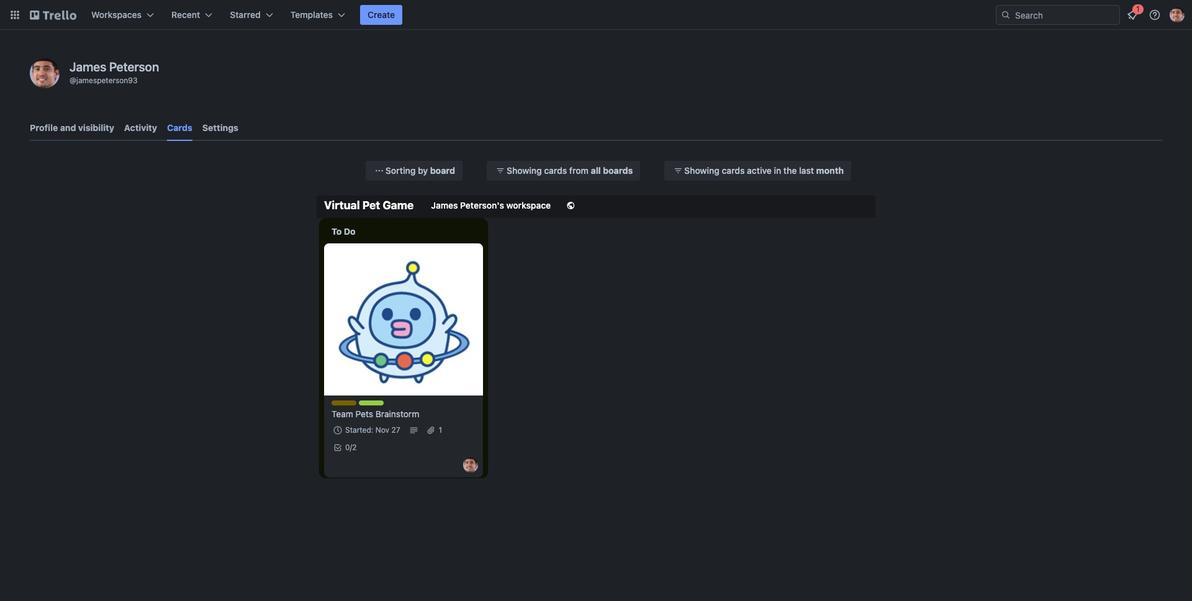 Task type: describe. For each thing, give the bounding box(es) containing it.
peterson's
[[460, 200, 504, 210]]

cards
[[167, 122, 192, 133]]

settings link
[[202, 117, 238, 139]]

active
[[747, 165, 772, 176]]

sm image for sorting
[[373, 165, 386, 177]]

james peterson's workspace link
[[424, 196, 558, 215]]

starred
[[230, 9, 261, 20]]

sm image for showing cards active in the last
[[672, 165, 684, 177]]

Search field
[[1011, 6, 1120, 24]]

all
[[591, 165, 601, 176]]

month
[[816, 165, 844, 176]]

primary element
[[0, 0, 1192, 30]]

team task
[[359, 401, 397, 410]]

cards for from
[[544, 165, 567, 176]]

back to home image
[[30, 5, 76, 25]]

virtual
[[324, 199, 360, 212]]

showing cards from all boards
[[507, 165, 633, 176]]

starred button
[[222, 5, 280, 25]]

virtual pet game link
[[317, 196, 421, 215]]

color: yellow, title: none image
[[332, 401, 356, 405]]

by
[[418, 165, 428, 176]]

settings
[[202, 122, 238, 133]]

sm image for showing
[[494, 165, 507, 177]]

sorting
[[386, 165, 416, 176]]

workspaces
[[91, 9, 142, 20]]

james peterson's workspace
[[431, 200, 551, 210]]

1
[[439, 425, 442, 435]]

james for peterson's
[[431, 200, 458, 210]]

to do
[[332, 226, 356, 237]]

workspace
[[506, 200, 551, 210]]

team for team pets brainstorm
[[332, 409, 353, 419]]

visibility
[[78, 122, 114, 133]]

sm image for started: nov 27
[[332, 424, 344, 437]]

showing for showing cards active in the last month
[[684, 165, 720, 176]]

started:
[[345, 425, 373, 435]]

sorting by board
[[386, 165, 455, 176]]

activity
[[124, 122, 157, 133]]

create
[[368, 9, 395, 20]]

search image
[[1001, 10, 1011, 20]]

pets
[[356, 409, 373, 419]]

recent
[[171, 9, 200, 20]]

showing for showing cards from all boards
[[507, 165, 542, 176]]



Task type: locate. For each thing, give the bounding box(es) containing it.
james
[[70, 60, 106, 74], [431, 200, 458, 210]]

1 horizontal spatial team
[[359, 401, 378, 410]]

templates button
[[283, 5, 353, 25]]

2 cards from the left
[[722, 165, 745, 176]]

cards left from
[[544, 165, 567, 176]]

cards left active
[[722, 165, 745, 176]]

boards
[[603, 165, 633, 176]]

2 showing from the left
[[684, 165, 720, 176]]

peterson
[[109, 60, 159, 74]]

create button
[[360, 5, 402, 25]]

team pets brainstorm
[[332, 409, 419, 419]]

james up @
[[70, 60, 106, 74]]

the
[[784, 165, 797, 176]]

last
[[799, 165, 814, 176]]

27
[[391, 425, 400, 435]]

2 horizontal spatial james peterson (jamespeterson93) image
[[1170, 7, 1185, 22]]

james down board
[[431, 200, 458, 210]]

sm image right boards
[[672, 165, 684, 177]]

sm image for 0/2
[[332, 441, 344, 454]]

0 horizontal spatial james
[[70, 60, 106, 74]]

2 vertical spatial james peterson (jamespeterson93) image
[[463, 458, 478, 473]]

recent button
[[164, 5, 220, 25]]

team left task
[[359, 401, 378, 410]]

showing cards active in the last month
[[684, 165, 844, 176]]

and
[[60, 122, 76, 133]]

sm image
[[373, 165, 386, 177], [494, 165, 507, 177], [425, 424, 437, 437]]

sm image
[[672, 165, 684, 177], [332, 424, 344, 437], [408, 424, 420, 437], [332, 441, 344, 454]]

from
[[569, 165, 589, 176]]

james for peterson
[[70, 60, 106, 74]]

do
[[344, 226, 356, 237]]

activity link
[[124, 117, 157, 139]]

showing up workspace
[[507, 165, 542, 176]]

1 horizontal spatial cards
[[722, 165, 745, 176]]

1 showing from the left
[[507, 165, 542, 176]]

cards
[[544, 165, 567, 176], [722, 165, 745, 176]]

1 vertical spatial james peterson (jamespeterson93) image
[[30, 58, 60, 88]]

task
[[380, 401, 397, 410]]

1 horizontal spatial sm image
[[425, 424, 437, 437]]

color: bold lime, title: "team task" element
[[359, 401, 397, 410]]

pet
[[362, 199, 380, 212]]

sm image up 'pet'
[[373, 165, 386, 177]]

in
[[774, 165, 781, 176]]

1 horizontal spatial james
[[431, 200, 458, 210]]

to
[[332, 226, 342, 237]]

sm image left "0/2"
[[332, 441, 344, 454]]

sm image left 1
[[425, 424, 437, 437]]

virtual pet game
[[324, 199, 414, 212]]

jamespeterson93
[[76, 76, 138, 85]]

2 horizontal spatial sm image
[[494, 165, 507, 177]]

sm image up james peterson's workspace at top left
[[494, 165, 507, 177]]

james peterson @ jamespeterson93
[[70, 60, 159, 85]]

0 horizontal spatial sm image
[[373, 165, 386, 177]]

0/2
[[345, 443, 357, 452]]

0 horizontal spatial cards
[[544, 165, 567, 176]]

1 horizontal spatial james peterson (jamespeterson93) image
[[463, 458, 478, 473]]

1 horizontal spatial showing
[[684, 165, 720, 176]]

0 vertical spatial james peterson (jamespeterson93) image
[[1170, 7, 1185, 22]]

james inside james peterson @ jamespeterson93
[[70, 60, 106, 74]]

team
[[359, 401, 378, 410], [332, 409, 353, 419]]

1 notification image
[[1125, 7, 1140, 22]]

0 horizontal spatial team
[[332, 409, 353, 419]]

open information menu image
[[1149, 9, 1161, 21]]

sm image left started:
[[332, 424, 344, 437]]

0 horizontal spatial showing
[[507, 165, 542, 176]]

cards link
[[167, 117, 192, 141]]

templates
[[290, 9, 333, 20]]

1 vertical spatial james
[[431, 200, 458, 210]]

sm image right 27
[[408, 424, 420, 437]]

profile
[[30, 122, 58, 133]]

board
[[430, 165, 455, 176]]

team for team task
[[359, 401, 378, 410]]

workspaces button
[[84, 5, 161, 25]]

james peterson (jamespeterson93) image
[[1170, 7, 1185, 22], [30, 58, 60, 88], [463, 458, 478, 473]]

nov
[[376, 425, 389, 435]]

showing left active
[[684, 165, 720, 176]]

1 cards from the left
[[544, 165, 567, 176]]

profile and visibility link
[[30, 117, 114, 139]]

cards for active
[[722, 165, 745, 176]]

@
[[70, 76, 76, 85]]

game
[[383, 199, 414, 212]]

0 vertical spatial james
[[70, 60, 106, 74]]

brainstorm
[[375, 409, 419, 419]]

started: nov 27
[[345, 425, 400, 435]]

profile and visibility
[[30, 122, 114, 133]]

team down color: yellow, title: none image
[[332, 409, 353, 419]]

showing
[[507, 165, 542, 176], [684, 165, 720, 176]]

0 horizontal spatial james peterson (jamespeterson93) image
[[30, 58, 60, 88]]



Task type: vqa. For each thing, say whether or not it's contained in the screenshot.


